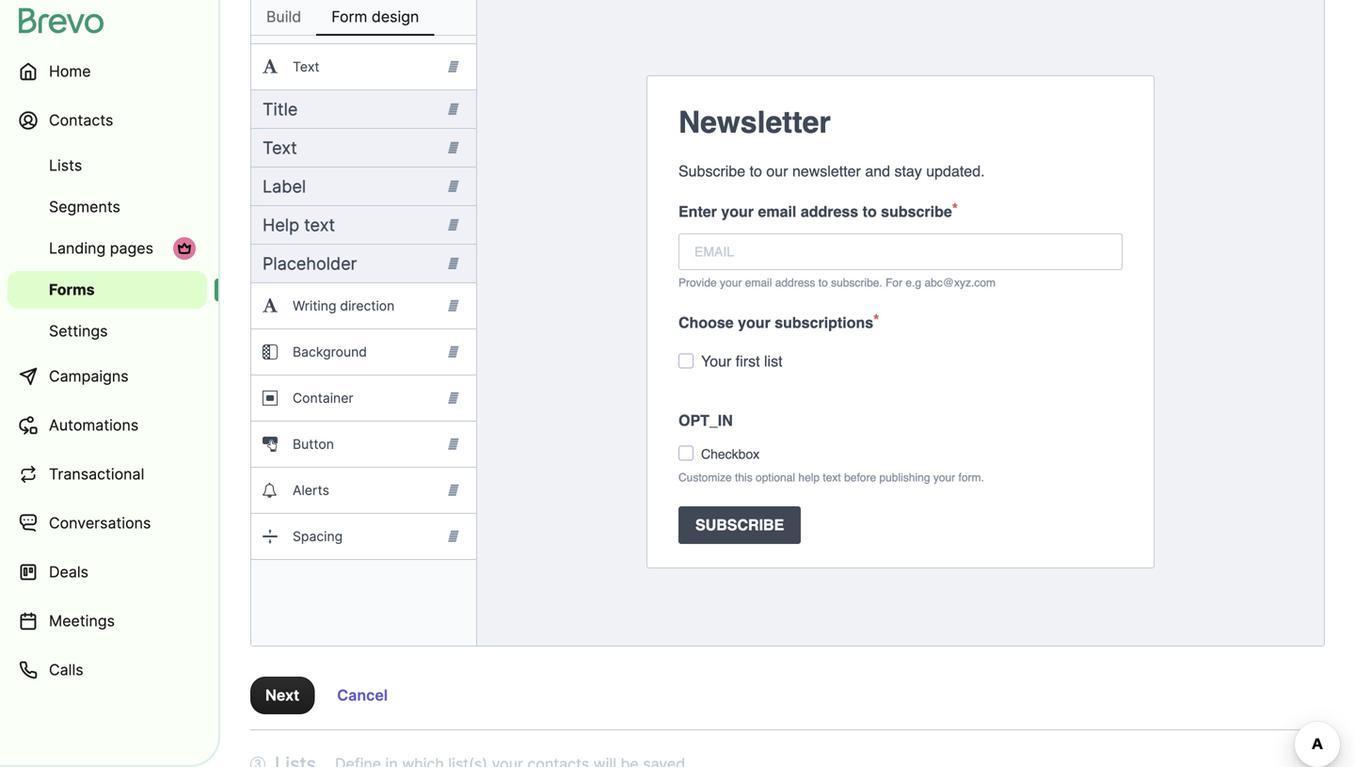 Task type: locate. For each thing, give the bounding box(es) containing it.
text
[[293, 59, 319, 75], [263, 137, 297, 158]]

0 vertical spatial text
[[304, 215, 335, 235]]

spacing button
[[251, 514, 476, 559]]

this
[[735, 471, 753, 484]]

your right enter at the right top of page
[[721, 203, 754, 220]]

0 horizontal spatial to
[[750, 162, 762, 180]]

landing
[[49, 239, 106, 257]]

email down the our
[[758, 203, 797, 220]]

transactional
[[49, 465, 144, 483]]

writing direction button
[[251, 283, 476, 328]]

1 vertical spatial text button
[[251, 129, 476, 167]]

before
[[844, 471, 876, 484]]

newsletter button
[[663, 92, 1138, 152]]

0 vertical spatial email
[[758, 203, 797, 220]]

address down subscribe to our newsletter and stay updated.
[[801, 203, 858, 220]]

your
[[701, 352, 732, 370]]

text right help
[[823, 471, 841, 484]]

text button up label dropdown button at top
[[251, 129, 476, 167]]

lists link
[[8, 147, 207, 184]]

direction
[[340, 298, 395, 314]]

enter your email address to subscribe
[[679, 203, 952, 220]]

cancel
[[337, 686, 388, 704]]

label button
[[251, 168, 476, 205]]

your
[[721, 203, 754, 220], [720, 276, 742, 289], [738, 314, 771, 331], [933, 471, 955, 484]]

container button
[[251, 376, 476, 421]]

calls link
[[8, 647, 207, 693]]

stay
[[894, 162, 922, 180]]

our
[[766, 162, 788, 180]]

landing pages link
[[8, 230, 207, 267]]

opt_in
[[679, 412, 733, 429]]

to for subscribe.
[[819, 276, 828, 289]]

provide
[[679, 276, 717, 289]]

1 vertical spatial email
[[745, 276, 772, 289]]

your right provide
[[720, 276, 742, 289]]

title
[[263, 99, 298, 120]]

form
[[331, 8, 367, 26]]

1 horizontal spatial text
[[823, 471, 841, 484]]

text down title in the top left of the page
[[263, 137, 297, 158]]

Checkbox text field
[[701, 444, 1118, 464]]

placeholder button
[[251, 245, 476, 282]]

calls
[[49, 661, 83, 679]]

subscribe
[[679, 162, 745, 180]]

home
[[49, 62, 91, 80]]

text button
[[251, 44, 476, 89], [251, 129, 476, 167]]

your up first
[[738, 314, 771, 331]]

campaigns
[[49, 367, 129, 385]]

forms
[[49, 280, 95, 299]]

newsletter
[[792, 162, 861, 180]]

next
[[265, 686, 300, 704]]

form design link
[[316, 0, 434, 36]]

Subscribe to our newsletter and stay updated. text field
[[679, 160, 1123, 183]]

choose
[[679, 314, 734, 331]]

0 vertical spatial text button
[[251, 44, 476, 89]]

0 vertical spatial address
[[801, 203, 858, 220]]

0 vertical spatial to
[[750, 162, 762, 180]]

to
[[750, 162, 762, 180], [863, 203, 877, 220], [819, 276, 828, 289]]

to down and
[[863, 203, 877, 220]]

writing
[[293, 298, 336, 314]]

email up 'choose your subscriptions'
[[745, 276, 772, 289]]

newsletter
[[679, 105, 831, 140]]

campaigns link
[[8, 354, 207, 399]]

address up 'choose your subscriptions'
[[775, 276, 815, 289]]

subscribe to our newsletter and stay updated. button
[[663, 152, 1138, 190]]

1 vertical spatial address
[[775, 276, 815, 289]]

conversations
[[49, 514, 151, 532]]

text button up title dropdown button
[[251, 44, 476, 89]]

2 horizontal spatial to
[[863, 203, 877, 220]]

1 vertical spatial to
[[863, 203, 877, 220]]

to left subscribe.
[[819, 276, 828, 289]]

label
[[263, 176, 306, 197]]

design
[[372, 8, 419, 26]]

pages
[[110, 239, 153, 257]]

your left form.
[[933, 471, 955, 484]]

to left the our
[[750, 162, 762, 180]]

text right 'help'
[[304, 215, 335, 235]]

customize
[[679, 471, 732, 484]]

None text field
[[679, 233, 1123, 270]]

2 vertical spatial to
[[819, 276, 828, 289]]

optional
[[756, 471, 795, 484]]

automations
[[49, 416, 139, 434]]

address
[[801, 203, 858, 220], [775, 276, 815, 289]]

help
[[263, 215, 299, 235]]

deals link
[[8, 550, 207, 595]]

customize this optional help text before publishing your form.
[[679, 471, 984, 484]]

updated.
[[926, 162, 985, 180]]

1 horizontal spatial to
[[819, 276, 828, 289]]

first
[[736, 352, 760, 370]]

for
[[886, 276, 903, 289]]

0 horizontal spatial text
[[304, 215, 335, 235]]

forms link
[[8, 271, 207, 309]]

text
[[304, 215, 335, 235], [823, 471, 841, 484]]

email
[[758, 203, 797, 220], [745, 276, 772, 289]]

text up title in the top left of the page
[[293, 59, 319, 75]]



Task type: describe. For each thing, give the bounding box(es) containing it.
automations link
[[8, 403, 207, 448]]

segments link
[[8, 188, 207, 226]]

button
[[293, 436, 334, 452]]

abc@xyz.com
[[925, 276, 996, 289]]

subscriptions
[[775, 314, 873, 331]]

subscribe.
[[831, 276, 883, 289]]

1 vertical spatial text
[[823, 471, 841, 484]]

address for subscribe.
[[775, 276, 815, 289]]

next button
[[250, 677, 315, 714]]

your first list
[[701, 352, 783, 370]]

e.g
[[906, 276, 921, 289]]

segments
[[49, 198, 120, 216]]

settings
[[49, 322, 108, 340]]

meetings link
[[8, 599, 207, 644]]

contacts
[[49, 111, 113, 129]]

subscribe to our newsletter and stay updated.
[[679, 162, 985, 180]]

build
[[266, 8, 301, 26]]

2 text button from the top
[[251, 129, 476, 167]]

spacing
[[293, 528, 343, 544]]

your for choose
[[738, 314, 771, 331]]

subscribe button
[[663, 499, 1138, 551]]

subscribe
[[881, 203, 952, 220]]

background button
[[251, 329, 476, 375]]

cancel button
[[322, 677, 403, 714]]

Newsletter text field
[[679, 100, 1123, 145]]

container
[[293, 390, 353, 406]]

help text
[[263, 215, 335, 235]]

transactional link
[[8, 452, 207, 497]]

enter
[[679, 203, 717, 220]]

email for enter
[[758, 203, 797, 220]]

address for subscribe
[[801, 203, 858, 220]]

settings link
[[8, 312, 207, 350]]

0 vertical spatial text
[[293, 59, 319, 75]]

to for subscribe
[[863, 203, 877, 220]]

title button
[[251, 90, 476, 128]]

alerts
[[293, 482, 329, 498]]

your for provide
[[720, 276, 742, 289]]

form.
[[959, 471, 984, 484]]

placeholder
[[263, 253, 357, 274]]

1 text button from the top
[[251, 44, 476, 89]]

list
[[764, 352, 783, 370]]

home link
[[8, 49, 207, 94]]

lists
[[49, 156, 82, 175]]

choose your subscriptions
[[679, 314, 873, 331]]

subscribe
[[695, 516, 784, 534]]

provide your email address to subscribe. for e.g abc@xyz.com
[[679, 276, 996, 289]]

alerts button
[[251, 468, 476, 513]]

1 vertical spatial text
[[263, 137, 297, 158]]

conversations link
[[8, 501, 207, 546]]

email for provide
[[745, 276, 772, 289]]

form design
[[331, 8, 419, 26]]

left___rvooi image
[[177, 241, 192, 256]]

deals
[[49, 563, 88, 581]]

your for enter
[[721, 203, 754, 220]]

and
[[865, 162, 890, 180]]

help
[[798, 471, 820, 484]]

text inside help text dropdown button
[[304, 215, 335, 235]]

checkbox
[[701, 447, 760, 462]]

button button
[[251, 422, 476, 467]]

help text button
[[251, 206, 476, 244]]

background
[[293, 344, 367, 360]]

contacts link
[[8, 98, 207, 143]]

landing pages
[[49, 239, 153, 257]]

build link
[[251, 0, 316, 36]]

to inside text box
[[750, 162, 762, 180]]

publishing
[[879, 471, 930, 484]]

meetings
[[49, 612, 115, 630]]

writing direction
[[293, 298, 395, 314]]



Task type: vqa. For each thing, say whether or not it's contained in the screenshot.
SUBSCRIBE TO OUR NEWSLETTER AND STAY UPDATED. button in the top of the page
yes



